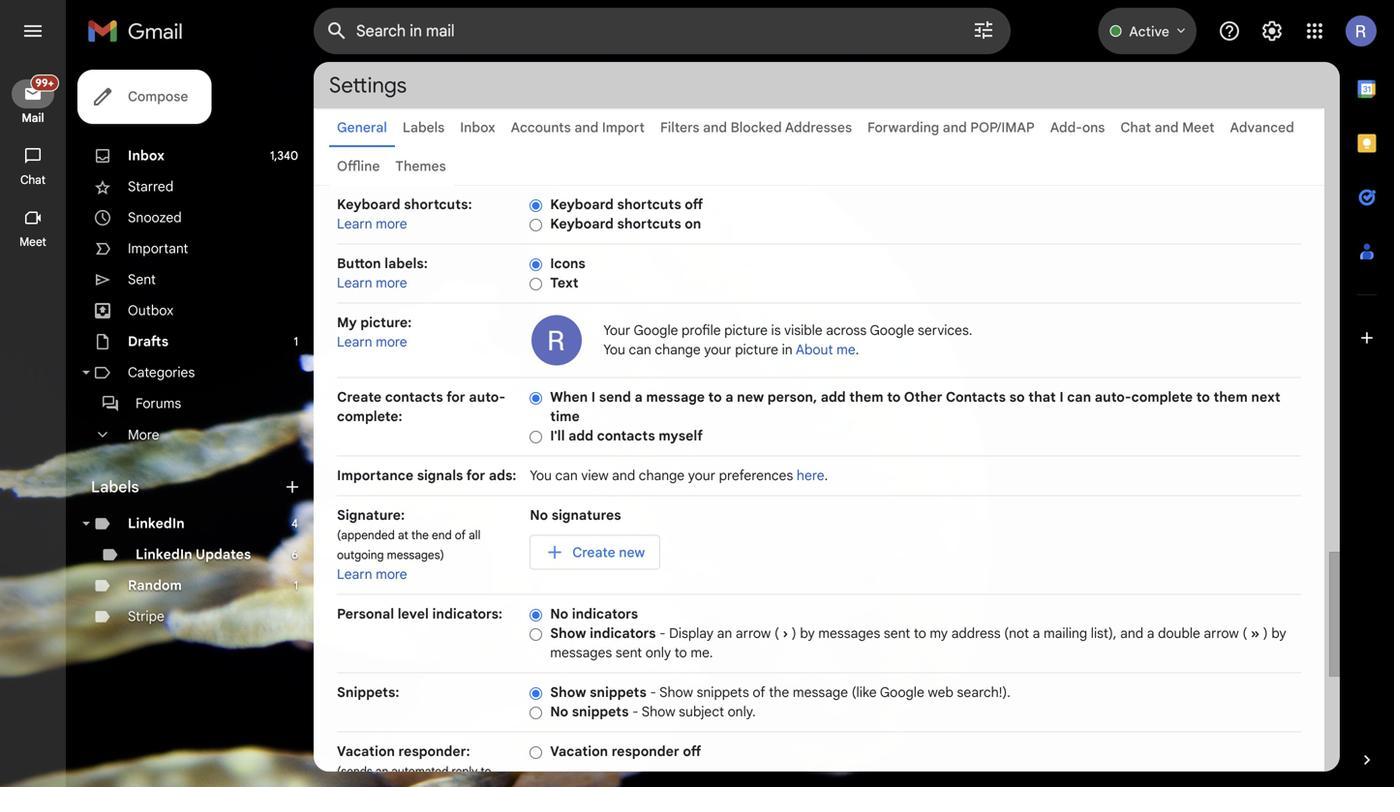 Task type: describe. For each thing, give the bounding box(es) containing it.
responder:
[[399, 743, 470, 760]]

complete:
[[337, 408, 402, 425]]

picture:
[[361, 314, 412, 331]]

shortcuts for off
[[617, 196, 682, 213]]

show up responder
[[642, 704, 676, 721]]

vacation responder off
[[550, 743, 701, 760]]

1 horizontal spatial contacts
[[597, 428, 655, 445]]

updates
[[196, 546, 251, 563]]

by inside ) by messages sent only to me.
[[1272, 625, 1287, 642]]

off for keyboard shortcuts off
[[685, 196, 703, 213]]

for for signals
[[467, 467, 485, 484]]

0 vertical spatial an
[[717, 625, 733, 642]]

2 ( from the left
[[1243, 625, 1248, 642]]

myself
[[659, 428, 703, 445]]

search in mail image
[[320, 14, 354, 48]]

chat for chat and meet
[[1121, 119, 1152, 136]]

gmail image
[[87, 12, 193, 50]]

stripe link
[[128, 608, 165, 625]]

Search in mail search field
[[314, 8, 1011, 54]]

forwarding and pop/imap link
[[868, 119, 1035, 136]]

1 by from the left
[[800, 625, 815, 642]]

i'll
[[550, 428, 565, 445]]

settings image
[[1261, 19, 1284, 43]]

When I send a message to a new person, add them to Other Contacts so that I can auto-complete to them next time radio
[[530, 391, 543, 406]]

chat for chat
[[20, 173, 46, 187]]

show right the show indicators option
[[550, 625, 586, 642]]

new inside when i send a message to a new person, add them to other contacts so that i can auto-complete to them next time
[[737, 389, 764, 406]]

ons
[[1083, 119, 1105, 136]]

add-ons link
[[1051, 119, 1105, 136]]

and right list),
[[1121, 625, 1144, 642]]

advanced search options image
[[965, 11, 1003, 49]]

important link
[[128, 240, 188, 257]]

(appended
[[337, 528, 395, 543]]

signals
[[417, 467, 463, 484]]

I'll add contacts myself radio
[[530, 430, 543, 444]]

sent link
[[128, 271, 156, 288]]

google right (like
[[880, 684, 925, 701]]

a left person,
[[726, 389, 734, 406]]

advanced link
[[1231, 119, 1295, 136]]

compose button
[[77, 70, 212, 124]]

to down the profile
[[708, 389, 722, 406]]

and for filters
[[703, 119, 727, 136]]

and for forwarding
[[943, 119, 967, 136]]

filters
[[660, 119, 700, 136]]

learn inside signature: (appended at the end of all outgoing messages) learn more
[[337, 566, 372, 583]]

keyboard for keyboard shortcuts: learn more
[[337, 196, 401, 213]]

2 vertical spatial no
[[550, 704, 569, 721]]

0 horizontal spatial can
[[555, 467, 578, 484]]

to right complete
[[1197, 389, 1210, 406]]

and right view
[[612, 467, 636, 484]]

create new button
[[530, 535, 661, 570]]

outbox link
[[128, 302, 174, 319]]

- for display an arrow (
[[660, 625, 666, 642]]

about
[[796, 341, 833, 358]]

1 horizontal spatial tab list
[[1340, 62, 1395, 718]]

Text radio
[[530, 277, 543, 291]]

automated
[[392, 765, 449, 779]]

learn for keyboard
[[337, 215, 372, 232]]

0 horizontal spatial .
[[825, 467, 828, 484]]

when
[[550, 389, 588, 406]]

Icons radio
[[530, 257, 543, 272]]

drafts link
[[128, 333, 169, 350]]

complete
[[1132, 389, 1193, 406]]

(sends
[[337, 765, 373, 779]]

that
[[1029, 389, 1056, 406]]

display
[[669, 625, 714, 642]]

- for show snippets of the message (like google web search!).
[[650, 684, 657, 701]]

on
[[685, 215, 702, 232]]

here
[[797, 467, 825, 484]]

starred
[[128, 178, 174, 195]]

Search in mail text field
[[356, 21, 918, 41]]

to left other
[[887, 389, 901, 406]]

advanced
[[1231, 119, 1295, 136]]

for for contacts
[[447, 389, 466, 406]]

messages.
[[388, 784, 444, 787]]

so
[[1010, 389, 1025, 406]]

subject
[[679, 704, 724, 721]]

forums
[[136, 395, 181, 412]]

addresses
[[785, 119, 852, 136]]

chat and meet
[[1121, 119, 1215, 136]]

auto- inside create contacts for auto- complete:
[[469, 389, 506, 406]]

tab list containing general
[[314, 108, 1325, 186]]

indicators for no
[[572, 606, 638, 623]]

filters and blocked addresses link
[[660, 119, 852, 136]]

1 vertical spatial change
[[639, 467, 685, 484]]

main menu image
[[21, 19, 45, 43]]

of for snippets
[[753, 684, 766, 701]]

my picture: learn more
[[337, 314, 412, 351]]

1,340
[[270, 149, 298, 163]]

sent inside ) by messages sent only to me.
[[616, 645, 642, 661]]

general link
[[337, 119, 387, 136]]

meet inside tab list
[[1183, 119, 1215, 136]]

chat heading
[[0, 172, 66, 188]]

learn for button
[[337, 275, 372, 292]]

general
[[337, 119, 387, 136]]

google right your
[[634, 322, 678, 339]]

show right show snippets option
[[550, 684, 586, 701]]

a left double
[[1147, 625, 1155, 642]]

add inside when i send a message to a new person, add them to other contacts so that i can auto-complete to them next time
[[821, 389, 846, 406]]

you inside your google profile picture is visible across google services. you can change your picture in about me .
[[604, 341, 626, 358]]

the inside signature: (appended at the end of all outgoing messages) learn more
[[411, 528, 429, 543]]

next
[[1252, 389, 1281, 406]]

you can view and change your preferences here .
[[530, 467, 828, 484]]

personal level indicators:
[[337, 606, 503, 623]]

indicators for show
[[590, 625, 656, 642]]

signature: (appended at the end of all outgoing messages) learn more
[[337, 507, 481, 583]]

0 horizontal spatial you
[[530, 467, 552, 484]]

linkedin link
[[128, 515, 185, 532]]

Show indicators radio
[[530, 627, 543, 642]]

No snippets radio
[[530, 706, 543, 720]]

to left my
[[914, 625, 927, 642]]

contacts
[[946, 389, 1006, 406]]

keyboard for keyboard shortcuts on
[[550, 215, 614, 232]]

snippets up only. on the right of the page
[[697, 684, 749, 701]]

ads:
[[489, 467, 517, 484]]

linkedin for linkedin link
[[128, 515, 185, 532]]

time
[[550, 408, 580, 425]]

signatures
[[552, 507, 621, 524]]

Vacation responder off radio
[[530, 746, 543, 760]]

1 horizontal spatial inbox
[[460, 119, 496, 136]]

) by messages sent only to me.
[[550, 625, 1287, 661]]

picture image
[[530, 313, 584, 368]]

learn more link for button
[[337, 275, 407, 292]]

stripe
[[128, 608, 165, 625]]

send
[[599, 389, 631, 406]]

0 horizontal spatial inbox link
[[128, 147, 165, 164]]

1 vertical spatial message
[[793, 684, 848, 701]]

1 them from the left
[[850, 389, 884, 406]]

snippets for show subject only.
[[572, 704, 629, 721]]

categories link
[[128, 364, 195, 381]]

create for create new
[[573, 544, 616, 561]]

person,
[[768, 389, 818, 406]]

labels heading
[[91, 477, 283, 497]]

an inside vacation responder: (sends an automated reply to incoming messages. if a contac
[[376, 765, 389, 779]]

1 vertical spatial your
[[688, 467, 716, 484]]

shortcuts for on
[[617, 215, 682, 232]]

create for create contacts for auto- complete:
[[337, 389, 382, 406]]

snippets:
[[337, 684, 399, 701]]

learn more link for keyboard
[[337, 215, 407, 232]]

labels:
[[385, 255, 428, 272]]

vacation for vacation responder off
[[550, 743, 608, 760]]

end
[[432, 528, 452, 543]]

search!).
[[957, 684, 1011, 701]]

categories
[[128, 364, 195, 381]]

my
[[930, 625, 948, 642]]

random link
[[128, 577, 182, 594]]

level
[[398, 606, 429, 623]]

drafts
[[128, 333, 169, 350]]

auto- inside when i send a message to a new person, add them to other contacts so that i can auto-complete to them next time
[[1095, 389, 1132, 406]]

your
[[604, 322, 631, 339]]

me.
[[691, 645, 713, 661]]

no snippets - show subject only.
[[550, 704, 756, 721]]

2 them from the left
[[1214, 389, 1248, 406]]

web
[[928, 684, 954, 701]]

profile
[[682, 322, 721, 339]]

your google profile picture is visible across google services. you can change your picture in about me .
[[604, 322, 973, 358]]



Task type: locate. For each thing, give the bounding box(es) containing it.
random
[[128, 577, 182, 594]]

show up the no snippets - show subject only. on the bottom
[[660, 684, 693, 701]]

address
[[952, 625, 1001, 642]]

your inside your google profile picture is visible across google services. you can change your picture in about me .
[[704, 341, 732, 358]]

1 horizontal spatial (
[[1243, 625, 1248, 642]]

1 1 from the top
[[294, 335, 298, 349]]

. inside your google profile picture is visible across google services. you can change your picture in about me .
[[856, 341, 859, 358]]

1 horizontal spatial new
[[737, 389, 764, 406]]

contacts up 'complete:'
[[385, 389, 443, 406]]

tab list
[[1340, 62, 1395, 718], [314, 108, 1325, 186]]

keyboard down "offline"
[[337, 196, 401, 213]]

(
[[775, 625, 779, 642], [1243, 625, 1248, 642]]

chat inside heading
[[20, 173, 46, 187]]

more inside "button labels: learn more"
[[376, 275, 407, 292]]

my
[[337, 314, 357, 331]]

1 horizontal spatial for
[[467, 467, 485, 484]]

the right at
[[411, 528, 429, 543]]

display an arrow ( › ) by messages sent to my address (not a mailing list), and a double arrow ( »
[[669, 625, 1260, 642]]

1 vertical spatial create
[[573, 544, 616, 561]]

inbox link right labels link
[[460, 119, 496, 136]]

add right person,
[[821, 389, 846, 406]]

you right ads: at the bottom of the page
[[530, 467, 552, 484]]

shortcuts:
[[404, 196, 472, 213]]

new inside "button"
[[619, 544, 645, 561]]

learn more link down button
[[337, 275, 407, 292]]

responder
[[612, 743, 680, 760]]

mail heading
[[0, 110, 66, 126]]

no for no signatures
[[530, 507, 548, 524]]

change inside your google profile picture is visible across google services. you can change your picture in about me .
[[655, 341, 701, 358]]

1 ) from the left
[[792, 625, 797, 642]]

0 horizontal spatial -
[[632, 704, 639, 721]]

snippets up the no snippets - show subject only. on the bottom
[[590, 684, 647, 701]]

messages
[[819, 625, 881, 642], [550, 645, 612, 661]]

of for end
[[455, 528, 466, 543]]

by right ›
[[800, 625, 815, 642]]

about me link
[[796, 341, 856, 358]]

a right if
[[457, 784, 464, 787]]

support image
[[1218, 19, 1242, 43]]

create
[[337, 389, 382, 406], [573, 544, 616, 561]]

chat down mail heading
[[20, 173, 46, 187]]

1 for drafts
[[294, 335, 298, 349]]

more inside signature: (appended at the end of all outgoing messages) learn more
[[376, 566, 407, 583]]

keyboard right keyboard shortcuts off option
[[550, 196, 614, 213]]

0 vertical spatial create
[[337, 389, 382, 406]]

accounts and import
[[511, 119, 645, 136]]

(like
[[852, 684, 877, 701]]

)
[[792, 625, 797, 642], [1264, 625, 1269, 642]]

) inside ) by messages sent only to me.
[[1264, 625, 1269, 642]]

more for labels:
[[376, 275, 407, 292]]

importance signals for ads:
[[337, 467, 517, 484]]

1 more from the top
[[376, 215, 407, 232]]

learn down outgoing on the left of page
[[337, 566, 372, 583]]

0 vertical spatial no
[[530, 507, 548, 524]]

learn more link for my
[[337, 334, 407, 351]]

of left all
[[455, 528, 466, 543]]

0 horizontal spatial create
[[337, 389, 382, 406]]

1 vertical spatial no
[[550, 606, 569, 623]]

No indicators radio
[[530, 608, 543, 623]]

learn inside my picture: learn more
[[337, 334, 372, 351]]

1 shortcuts from the top
[[617, 196, 682, 213]]

1 horizontal spatial of
[[753, 684, 766, 701]]

) right »
[[1264, 625, 1269, 642]]

1 vacation from the left
[[337, 743, 395, 760]]

(not
[[1005, 625, 1030, 642]]

1 horizontal spatial sent
[[884, 625, 911, 642]]

0 vertical spatial message
[[646, 389, 705, 406]]

2 learn from the top
[[337, 275, 372, 292]]

snoozed link
[[128, 209, 182, 226]]

can inside your google profile picture is visible across google services. you can change your picture in about me .
[[629, 341, 652, 358]]

sent down show indicators - on the left of page
[[616, 645, 642, 661]]

view
[[581, 467, 609, 484]]

shortcuts
[[617, 196, 682, 213], [617, 215, 682, 232]]

indicators:
[[432, 606, 503, 623]]

- for show subject only.
[[632, 704, 639, 721]]

can right that
[[1068, 389, 1092, 406]]

them left next
[[1214, 389, 1248, 406]]

1 vertical spatial off
[[683, 743, 701, 760]]

vacation responder: (sends an automated reply to incoming messages. if a contac
[[337, 743, 528, 787]]

2 shortcuts from the top
[[617, 215, 682, 232]]

a inside vacation responder: (sends an automated reply to incoming messages. if a contac
[[457, 784, 464, 787]]

sent left my
[[884, 625, 911, 642]]

1 horizontal spatial arrow
[[1204, 625, 1239, 642]]

learn for my
[[337, 334, 372, 351]]

labels up themes on the top
[[403, 119, 445, 136]]

personal
[[337, 606, 394, 623]]

labels for labels link
[[403, 119, 445, 136]]

0 vertical spatial linkedin
[[128, 515, 185, 532]]

snippets up vacation responder off
[[572, 704, 629, 721]]

navigation containing mail
[[0, 62, 68, 787]]

2 horizontal spatial can
[[1068, 389, 1092, 406]]

more
[[376, 215, 407, 232], [376, 275, 407, 292], [376, 334, 407, 351], [376, 566, 407, 583]]

change down the profile
[[655, 341, 701, 358]]

blocked
[[731, 119, 782, 136]]

- up only
[[660, 625, 666, 642]]

message left (like
[[793, 684, 848, 701]]

0 vertical spatial contacts
[[385, 389, 443, 406]]

for left ads: at the bottom of the page
[[467, 467, 485, 484]]

1 arrow from the left
[[736, 625, 771, 642]]

forwarding and pop/imap
[[868, 119, 1035, 136]]

for inside create contacts for auto- complete:
[[447, 389, 466, 406]]

a right the send
[[635, 389, 643, 406]]

show snippets - show snippets of the message (like google web search!).
[[550, 684, 1011, 701]]

1 learn more link from the top
[[337, 215, 407, 232]]

of inside signature: (appended at the end of all outgoing messages) learn more
[[455, 528, 466, 543]]

indicators down the no indicators
[[590, 625, 656, 642]]

off up on
[[685, 196, 703, 213]]

1 vertical spatial inbox link
[[128, 147, 165, 164]]

1 horizontal spatial inbox link
[[460, 119, 496, 136]]

0 horizontal spatial i
[[592, 389, 596, 406]]

no right no indicators radio at the left bottom of page
[[550, 606, 569, 623]]

auto- right that
[[1095, 389, 1132, 406]]

message up myself on the bottom of the page
[[646, 389, 705, 406]]

2 ) from the left
[[1264, 625, 1269, 642]]

off down subject
[[683, 743, 701, 760]]

icons
[[550, 255, 586, 272]]

1 vertical spatial can
[[1068, 389, 1092, 406]]

0 horizontal spatial an
[[376, 765, 389, 779]]

for up signals
[[447, 389, 466, 406]]

1 horizontal spatial by
[[1272, 625, 1287, 642]]

1 vertical spatial messages
[[550, 645, 612, 661]]

0 horizontal spatial them
[[850, 389, 884, 406]]

chat right ons
[[1121, 119, 1152, 136]]

more down the messages)
[[376, 566, 407, 583]]

0 vertical spatial new
[[737, 389, 764, 406]]

1 horizontal spatial message
[[793, 684, 848, 701]]

2 more from the top
[[376, 275, 407, 292]]

0 vertical spatial .
[[856, 341, 859, 358]]

2 by from the left
[[1272, 625, 1287, 642]]

inbox right labels link
[[460, 119, 496, 136]]

0 horizontal spatial labels
[[91, 477, 139, 497]]

2 arrow from the left
[[1204, 625, 1239, 642]]

meet heading
[[0, 234, 66, 250]]

1 vertical spatial labels
[[91, 477, 139, 497]]

the down ›
[[769, 684, 790, 701]]

more up labels:
[[376, 215, 407, 232]]

and for accounts
[[575, 119, 599, 136]]

show
[[550, 625, 586, 642], [550, 684, 586, 701], [660, 684, 693, 701], [642, 704, 676, 721]]

learn up button
[[337, 215, 372, 232]]

new down signatures
[[619, 544, 645, 561]]

arrow left »
[[1204, 625, 1239, 642]]

you down your
[[604, 341, 626, 358]]

more inside my picture: learn more
[[376, 334, 407, 351]]

shortcuts up keyboard shortcuts on
[[617, 196, 682, 213]]

picture down is
[[735, 341, 779, 358]]

) right ›
[[792, 625, 797, 642]]

1 ( from the left
[[775, 625, 779, 642]]

6
[[292, 548, 298, 562]]

1 vertical spatial sent
[[616, 645, 642, 661]]

message inside when i send a message to a new person, add them to other contacts so that i can auto-complete to them next time
[[646, 389, 705, 406]]

0 vertical spatial can
[[629, 341, 652, 358]]

to left the me.
[[675, 645, 687, 661]]

an right display
[[717, 625, 733, 642]]

google right across
[[870, 322, 915, 339]]

create inside create contacts for auto- complete:
[[337, 389, 382, 406]]

1 vertical spatial of
[[753, 684, 766, 701]]

- up vacation responder off
[[632, 704, 639, 721]]

can down your
[[629, 341, 652, 358]]

your
[[704, 341, 732, 358], [688, 467, 716, 484]]

button
[[337, 255, 381, 272]]

off for vacation responder off
[[683, 743, 701, 760]]

0 horizontal spatial (
[[775, 625, 779, 642]]

offline link
[[337, 158, 380, 175]]

1 vertical spatial meet
[[20, 235, 46, 249]]

and for chat
[[1155, 119, 1179, 136]]

1 vertical spatial -
[[650, 684, 657, 701]]

learn inside keyboard shortcuts: learn more
[[337, 215, 372, 232]]

an up incoming
[[376, 765, 389, 779]]

meet left advanced link
[[1183, 119, 1215, 136]]

auto- left when i send a message to a new person, add them to other contacts so that i can auto-complete to them next time option on the left
[[469, 389, 506, 406]]

0 horizontal spatial contacts
[[385, 389, 443, 406]]

new left person,
[[737, 389, 764, 406]]

1 horizontal spatial add
[[821, 389, 846, 406]]

1 vertical spatial you
[[530, 467, 552, 484]]

1 vertical spatial an
[[376, 765, 389, 779]]

arrow
[[736, 625, 771, 642], [1204, 625, 1239, 642]]

1 horizontal spatial can
[[629, 341, 652, 358]]

0 horizontal spatial add
[[569, 428, 594, 445]]

linkedin updates link
[[136, 546, 251, 563]]

1 horizontal spatial i
[[1060, 389, 1064, 406]]

0 vertical spatial you
[[604, 341, 626, 358]]

labels for labels 'heading'
[[91, 477, 139, 497]]

can
[[629, 341, 652, 358], [1068, 389, 1092, 406], [555, 467, 578, 484]]

mailing
[[1044, 625, 1088, 642]]

importance
[[337, 467, 414, 484]]

0 horizontal spatial sent
[[616, 645, 642, 661]]

the
[[411, 528, 429, 543], [769, 684, 790, 701]]

at
[[398, 528, 408, 543]]

and right ons
[[1155, 119, 1179, 136]]

1 vertical spatial chat
[[20, 173, 46, 187]]

auto-
[[469, 389, 506, 406], [1095, 389, 1132, 406]]

i right that
[[1060, 389, 1064, 406]]

keyboard for keyboard shortcuts off
[[550, 196, 614, 213]]

1 horizontal spatial labels
[[403, 119, 445, 136]]

4 learn more link from the top
[[337, 566, 407, 583]]

and right filters
[[703, 119, 727, 136]]

2 vacation from the left
[[550, 743, 608, 760]]

starred link
[[128, 178, 174, 195]]

no left signatures
[[530, 507, 548, 524]]

in
[[782, 341, 793, 358]]

messages)
[[387, 548, 444, 563]]

linkedin down linkedin link
[[136, 546, 192, 563]]

indicators up show indicators - on the left of page
[[572, 606, 638, 623]]

0 horizontal spatial by
[[800, 625, 815, 642]]

1 horizontal spatial .
[[856, 341, 859, 358]]

sent
[[128, 271, 156, 288]]

create new
[[573, 544, 645, 561]]

0 vertical spatial chat
[[1121, 119, 1152, 136]]

1 horizontal spatial auto-
[[1095, 389, 1132, 406]]

you
[[604, 341, 626, 358], [530, 467, 552, 484]]

meet inside heading
[[20, 235, 46, 249]]

picture left is
[[725, 322, 768, 339]]

1 learn from the top
[[337, 215, 372, 232]]

snippets for show snippets of the message (like google web search!).
[[590, 684, 647, 701]]

outgoing
[[337, 548, 384, 563]]

no signatures
[[530, 507, 621, 524]]

2 learn more link from the top
[[337, 275, 407, 292]]

learn inside "button labels: learn more"
[[337, 275, 372, 292]]

labels
[[403, 119, 445, 136], [91, 477, 139, 497]]

vacation inside vacation responder: (sends an automated reply to incoming messages. if a contac
[[337, 743, 395, 760]]

0 horizontal spatial for
[[447, 389, 466, 406]]

Keyboard shortcuts on radio
[[530, 218, 543, 232]]

button labels: learn more
[[337, 255, 428, 292]]

. right preferences
[[825, 467, 828, 484]]

1 left my picture: learn more
[[294, 335, 298, 349]]

0 vertical spatial -
[[660, 625, 666, 642]]

text
[[550, 275, 579, 292]]

99+ link
[[12, 75, 59, 108]]

more inside keyboard shortcuts: learn more
[[376, 215, 407, 232]]

vacation for vacation responder: (sends an automated reply to incoming messages. if a contac
[[337, 743, 395, 760]]

2 vertical spatial -
[[632, 704, 639, 721]]

inbox up starred
[[128, 147, 165, 164]]

list),
[[1091, 625, 1117, 642]]

1 down 6
[[294, 579, 298, 593]]

0 vertical spatial indicators
[[572, 606, 638, 623]]

more for shortcuts:
[[376, 215, 407, 232]]

0 vertical spatial picture
[[725, 322, 768, 339]]

linkedin down labels 'heading'
[[128, 515, 185, 532]]

off
[[685, 196, 703, 213], [683, 743, 701, 760]]

Keyboard shortcuts off radio
[[530, 198, 543, 213]]

navigation
[[0, 62, 68, 787]]

1 vertical spatial 1
[[294, 579, 298, 593]]

1 vertical spatial indicators
[[590, 625, 656, 642]]

0 vertical spatial change
[[655, 341, 701, 358]]

them down "me"
[[850, 389, 884, 406]]

arrow left ›
[[736, 625, 771, 642]]

linkedin for linkedin updates
[[136, 546, 192, 563]]

learn more link down outgoing on the left of page
[[337, 566, 407, 583]]

across
[[826, 322, 867, 339]]

0 vertical spatial inbox
[[460, 119, 496, 136]]

0 vertical spatial labels
[[403, 119, 445, 136]]

can inside when i send a message to a new person, add them to other contacts so that i can auto-complete to them next time
[[1068, 389, 1092, 406]]

1 vertical spatial the
[[769, 684, 790, 701]]

vacation right vacation responder off option on the bottom left
[[550, 743, 608, 760]]

1 i from the left
[[592, 389, 596, 406]]

message
[[646, 389, 705, 406], [793, 684, 848, 701]]

settings
[[329, 72, 407, 99]]

no right no snippets option
[[550, 704, 569, 721]]

a right (not
[[1033, 625, 1041, 642]]

0 vertical spatial off
[[685, 196, 703, 213]]

1 vertical spatial for
[[467, 467, 485, 484]]

more for picture:
[[376, 334, 407, 351]]

0 vertical spatial add
[[821, 389, 846, 406]]

keyboard inside keyboard shortcuts: learn more
[[337, 196, 401, 213]]

outbox
[[128, 302, 174, 319]]

all
[[469, 528, 481, 543]]

( left ›
[[775, 625, 779, 642]]

4 learn from the top
[[337, 566, 372, 583]]

0 horizontal spatial chat
[[20, 173, 46, 187]]

services.
[[918, 322, 973, 339]]

here link
[[797, 467, 825, 484]]

reply
[[452, 765, 478, 779]]

no for no indicators
[[550, 606, 569, 623]]

4 more from the top
[[376, 566, 407, 583]]

create inside "button"
[[573, 544, 616, 561]]

. down across
[[856, 341, 859, 358]]

2 1 from the top
[[294, 579, 298, 593]]

3 learn more link from the top
[[337, 334, 407, 351]]

1 vertical spatial picture
[[735, 341, 779, 358]]

0 vertical spatial meet
[[1183, 119, 1215, 136]]

contacts
[[385, 389, 443, 406], [597, 428, 655, 445]]

- up the no snippets - show subject only. on the bottom
[[650, 684, 657, 701]]

0 vertical spatial for
[[447, 389, 466, 406]]

messages inside ) by messages sent only to me.
[[550, 645, 612, 661]]

is
[[771, 322, 781, 339]]

0 horizontal spatial new
[[619, 544, 645, 561]]

add-ons
[[1051, 119, 1105, 136]]

your down myself on the bottom of the page
[[688, 467, 716, 484]]

0 horizontal spatial )
[[792, 625, 797, 642]]

0 vertical spatial the
[[411, 528, 429, 543]]

1 horizontal spatial create
[[573, 544, 616, 561]]

mail
[[22, 111, 44, 125]]

1 vertical spatial inbox
[[128, 147, 165, 164]]

1 vertical spatial contacts
[[597, 428, 655, 445]]

new
[[737, 389, 764, 406], [619, 544, 645, 561]]

labels up linkedin link
[[91, 477, 139, 497]]

2 i from the left
[[1060, 389, 1064, 406]]

»
[[1251, 625, 1260, 642]]

1 horizontal spatial meet
[[1183, 119, 1215, 136]]

learn more link down picture:
[[337, 334, 407, 351]]

1 horizontal spatial chat
[[1121, 119, 1152, 136]]

1 vertical spatial shortcuts
[[617, 215, 682, 232]]

sent
[[884, 625, 911, 642], [616, 645, 642, 661]]

0 vertical spatial shortcuts
[[617, 196, 682, 213]]

contacts inside create contacts for auto- complete:
[[385, 389, 443, 406]]

0 vertical spatial messages
[[819, 625, 881, 642]]

1 for random
[[294, 579, 298, 593]]

inbox
[[460, 119, 496, 136], [128, 147, 165, 164]]

0 vertical spatial of
[[455, 528, 466, 543]]

0 vertical spatial inbox link
[[460, 119, 496, 136]]

import
[[602, 119, 645, 136]]

keyboard up 'icons'
[[550, 215, 614, 232]]

1 vertical spatial new
[[619, 544, 645, 561]]

chat and meet link
[[1121, 119, 1215, 136]]

to right the reply
[[481, 765, 492, 779]]

2 auto- from the left
[[1095, 389, 1132, 406]]

double
[[1158, 625, 1201, 642]]

learn down button
[[337, 275, 372, 292]]

only.
[[728, 704, 756, 721]]

1 auto- from the left
[[469, 389, 506, 406]]

by right »
[[1272, 625, 1287, 642]]

0 horizontal spatial arrow
[[736, 625, 771, 642]]

to inside vacation responder: (sends an automated reply to incoming messages. if a contac
[[481, 765, 492, 779]]

more down picture:
[[376, 334, 407, 351]]

1 vertical spatial .
[[825, 467, 828, 484]]

1 horizontal spatial vacation
[[550, 743, 608, 760]]

filters and blocked addresses
[[660, 119, 852, 136]]

learn more link up button
[[337, 215, 407, 232]]

create up 'complete:'
[[337, 389, 382, 406]]

compose
[[128, 88, 188, 105]]

0 horizontal spatial inbox
[[128, 147, 165, 164]]

to inside ) by messages sent only to me.
[[675, 645, 687, 661]]

linkedin
[[128, 515, 185, 532], [136, 546, 192, 563]]

meet down chat heading
[[20, 235, 46, 249]]

1 horizontal spatial messages
[[819, 625, 881, 642]]

Show snippets radio
[[530, 686, 543, 701]]

of up only. on the right of the page
[[753, 684, 766, 701]]

1 horizontal spatial you
[[604, 341, 626, 358]]

3 learn from the top
[[337, 334, 372, 351]]

add right i'll
[[569, 428, 594, 445]]

create down signatures
[[573, 544, 616, 561]]

when i send a message to a new person, add them to other contacts so that i can auto-complete to them next time
[[550, 389, 1281, 425]]

2 vertical spatial can
[[555, 467, 578, 484]]

learn
[[337, 215, 372, 232], [337, 275, 372, 292], [337, 334, 372, 351], [337, 566, 372, 583]]

0 vertical spatial sent
[[884, 625, 911, 642]]

learn down my
[[337, 334, 372, 351]]

1 vertical spatial linkedin
[[136, 546, 192, 563]]

1 vertical spatial add
[[569, 428, 594, 445]]

3 more from the top
[[376, 334, 407, 351]]



Task type: vqa. For each thing, say whether or not it's contained in the screenshot.
4th more from the bottom
yes



